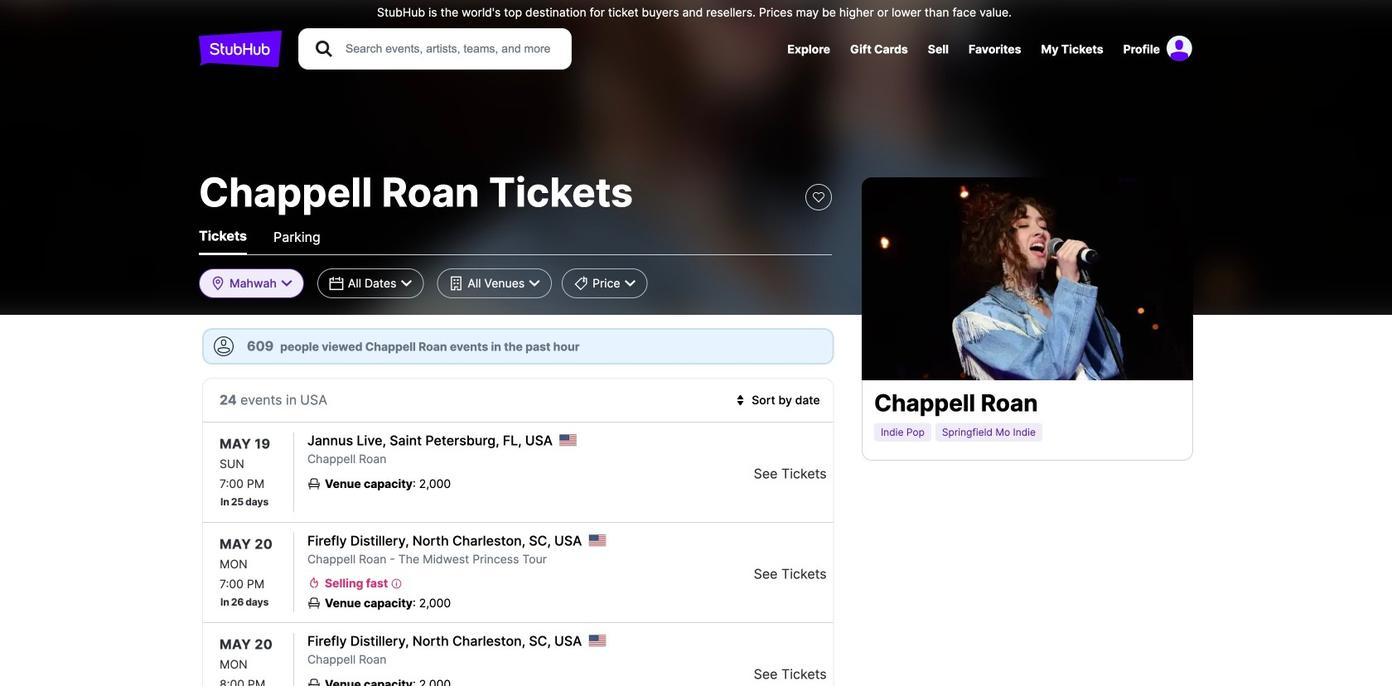 Task type: vqa. For each thing, say whether or not it's contained in the screenshot.
the right Admission
no



Task type: describe. For each thing, give the bounding box(es) containing it.
stubhub image
[[199, 28, 282, 70]]

1 vertical spatial us national flag image
[[589, 534, 606, 547]]



Task type: locate. For each thing, give the bounding box(es) containing it.
0 horizontal spatial us national flag image
[[559, 434, 577, 446]]

us national flag image
[[589, 635, 606, 647]]

us national flag image
[[559, 434, 577, 446], [589, 534, 606, 547]]

0 vertical spatial us national flag image
[[559, 434, 577, 446]]

Search events, artists, teams, and more field
[[344, 40, 556, 58]]

tooltip image
[[391, 578, 402, 590]]

None field
[[199, 269, 304, 298], [317, 269, 424, 298], [437, 269, 552, 298], [562, 269, 648, 298], [199, 269, 304, 298], [317, 269, 424, 298], [437, 269, 552, 298], [562, 269, 648, 298]]

1 horizontal spatial us national flag image
[[589, 534, 606, 547]]

chappell roan image
[[862, 177, 1194, 380]]



